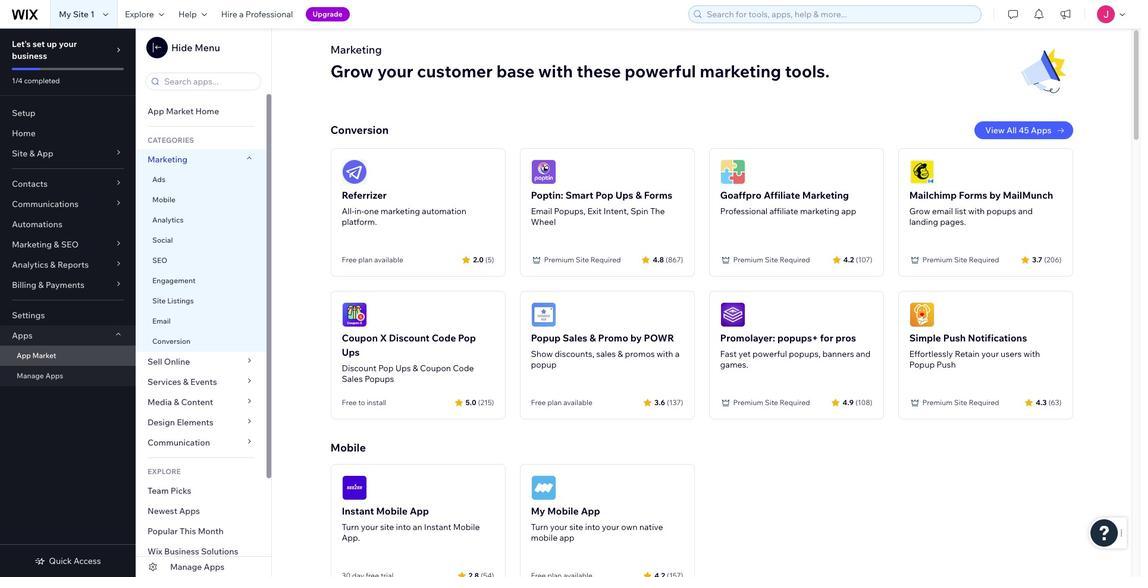 Task type: locate. For each thing, give the bounding box(es) containing it.
0 vertical spatial a
[[239, 9, 244, 20]]

0 vertical spatial grow
[[331, 61, 374, 82]]

2 forms from the left
[[960, 189, 988, 201]]

popup sales & promo by powr logo image
[[531, 302, 556, 327]]

professional down goaffpro
[[721, 206, 768, 217]]

home
[[196, 106, 219, 117], [12, 128, 36, 139]]

market down apps dropdown button
[[32, 351, 56, 360]]

required down affiliate
[[780, 255, 811, 264]]

0 horizontal spatial professional
[[246, 9, 293, 20]]

3.6
[[655, 398, 666, 407]]

turn inside my mobile app turn your site into your own native mobile app
[[531, 522, 549, 533]]

free for coupon x discount code pop ups
[[342, 398, 357, 407]]

marketing down categories
[[148, 154, 188, 165]]

1 horizontal spatial analytics
[[152, 216, 184, 224]]

push
[[944, 332, 966, 344], [937, 360, 957, 370]]

instant mobile app  logo image
[[342, 476, 367, 501]]

1 horizontal spatial grow
[[910, 206, 931, 217]]

conversion up sell online
[[152, 337, 191, 346]]

0 horizontal spatial instant
[[342, 505, 374, 517]]

0 vertical spatial sales
[[563, 332, 588, 344]]

my left 1
[[59, 9, 71, 20]]

4.3 (63)
[[1036, 398, 1062, 407]]

available down the platform.
[[374, 255, 404, 264]]

0 horizontal spatial discount
[[342, 363, 377, 374]]

simple push notifications effortlessly retain your users with popup push
[[910, 332, 1041, 370]]

forms up the
[[644, 189, 673, 201]]

Search for tools, apps, help & more... field
[[704, 6, 978, 23]]

1 horizontal spatial discount
[[389, 332, 430, 344]]

newest
[[148, 506, 177, 517]]

0 horizontal spatial home
[[12, 128, 36, 139]]

0 horizontal spatial site
[[380, 522, 394, 533]]

upgrade button
[[306, 7, 350, 21]]

2 sidebar element from the left
[[136, 29, 272, 577]]

premium for &
[[544, 255, 575, 264]]

premium site required down exit
[[544, 255, 621, 264]]

available for one
[[374, 255, 404, 264]]

1 vertical spatial a
[[676, 349, 680, 360]]

site listings
[[152, 296, 194, 305]]

0 horizontal spatial forms
[[644, 189, 673, 201]]

app inside instant mobile app turn your site into an instant mobile app.
[[410, 505, 429, 517]]

1 vertical spatial instant
[[424, 522, 452, 533]]

site & app button
[[0, 143, 136, 164]]

1 horizontal spatial manage
[[170, 562, 202, 573]]

1 vertical spatial available
[[564, 398, 593, 407]]

mailchimp
[[910, 189, 957, 201]]

popup down simple
[[910, 360, 935, 370]]

payments
[[46, 280, 85, 291]]

pages.
[[941, 217, 967, 227]]

analytics inside dropdown button
[[12, 260, 48, 270]]

2 turn from the left
[[531, 522, 549, 533]]

a right promos
[[676, 349, 680, 360]]

1 horizontal spatial manage apps
[[170, 562, 225, 573]]

ups inside poptin: smart pop ups & forms email popups, exit intent, spin the wheel
[[616, 189, 634, 201]]

sales up to
[[342, 374, 363, 385]]

0 horizontal spatial my
[[59, 9, 71, 20]]

services & events link
[[136, 372, 267, 392]]

app up 4.2
[[842, 206, 857, 217]]

engagement
[[152, 276, 196, 285]]

marketing down upgrade button
[[331, 43, 382, 57]]

market for app market
[[32, 351, 56, 360]]

0 horizontal spatial marketing
[[381, 206, 420, 217]]

forms up list
[[960, 189, 988, 201]]

premium site required down games.
[[734, 398, 811, 407]]

newest apps
[[148, 506, 200, 517]]

powr
[[644, 332, 675, 344]]

your inside instant mobile app turn your site into an instant mobile app.
[[361, 522, 379, 533]]

0 horizontal spatial free plan available
[[342, 255, 404, 264]]

apps up this
[[179, 506, 200, 517]]

solutions
[[201, 547, 239, 557]]

billing & payments button
[[0, 275, 136, 295]]

1 horizontal spatial email
[[531, 206, 553, 217]]

wheel
[[531, 217, 556, 227]]

apps down "settings"
[[12, 330, 33, 341]]

0 vertical spatial and
[[1019, 206, 1034, 217]]

0 horizontal spatial coupon
[[342, 332, 378, 344]]

site inside instant mobile app turn your site into an instant mobile app.
[[380, 522, 394, 533]]

set
[[33, 39, 45, 49]]

0 vertical spatial my
[[59, 9, 71, 20]]

market for app market home
[[166, 106, 194, 117]]

analytics for analytics & reports
[[12, 260, 48, 270]]

quick
[[49, 556, 72, 567]]

available for promo
[[564, 398, 593, 407]]

app market home link
[[136, 101, 267, 121]]

manage down app market
[[17, 371, 44, 380]]

plan down the platform.
[[358, 255, 373, 264]]

my inside my mobile app turn your site into your own native mobile app
[[531, 505, 546, 517]]

app inside my mobile app turn your site into your own native mobile app
[[560, 533, 575, 544]]

available down discounts,
[[564, 398, 593, 407]]

home down search apps... field on the left top of page
[[196, 106, 219, 117]]

1 site from the left
[[380, 522, 394, 533]]

turn inside instant mobile app turn your site into an instant mobile app.
[[342, 522, 359, 533]]

plan down popup
[[548, 398, 562, 407]]

app inside popup button
[[37, 148, 53, 159]]

1 vertical spatial by
[[631, 332, 642, 344]]

1 vertical spatial conversion
[[152, 337, 191, 346]]

with inside mailchimp forms by mailmunch grow email list with popups and landing pages.
[[969, 206, 985, 217]]

promos
[[625, 349, 655, 360]]

1 turn from the left
[[342, 522, 359, 533]]

0 vertical spatial popup
[[531, 332, 561, 344]]

& right billing
[[38, 280, 44, 291]]

site for my
[[570, 522, 584, 533]]

free down popup
[[531, 398, 546, 407]]

1 horizontal spatial powerful
[[753, 349, 788, 360]]

powerful inside promolayer: popups+ for pros fast yet powerful popups, banners and games.
[[753, 349, 788, 360]]

plan for all-
[[358, 255, 373, 264]]

market inside app market link
[[32, 351, 56, 360]]

by up promos
[[631, 332, 642, 344]]

(63)
[[1049, 398, 1062, 407]]

discount up to
[[342, 363, 377, 374]]

0 vertical spatial professional
[[246, 9, 293, 20]]

premium site required for affiliate
[[734, 255, 811, 264]]

1 vertical spatial free plan available
[[531, 398, 593, 407]]

0 horizontal spatial plan
[[358, 255, 373, 264]]

1 vertical spatial ups
[[342, 346, 360, 358]]

premium down "landing"
[[923, 255, 953, 264]]

with right base
[[539, 61, 573, 82]]

available
[[374, 255, 404, 264], [564, 398, 593, 407]]

ups down "coupon x discount code pop ups logo"
[[342, 346, 360, 358]]

conversion up referrizer logo
[[331, 123, 389, 137]]

4.8 (867)
[[653, 255, 684, 264]]

forms
[[644, 189, 673, 201], [960, 189, 988, 201]]

1 vertical spatial grow
[[910, 206, 931, 217]]

communication
[[148, 438, 212, 448]]

1 vertical spatial professional
[[721, 206, 768, 217]]

turn for my
[[531, 522, 549, 533]]

plan
[[358, 255, 373, 264], [548, 398, 562, 407]]

let's set up your business
[[12, 39, 77, 61]]

premium down games.
[[734, 398, 764, 407]]

0 horizontal spatial turn
[[342, 522, 359, 533]]

automations
[[12, 219, 62, 230]]

0 vertical spatial app
[[842, 206, 857, 217]]

0 horizontal spatial powerful
[[625, 61, 697, 82]]

1 vertical spatial manage apps
[[170, 562, 225, 573]]

0 horizontal spatial popup
[[531, 332, 561, 344]]

1 forms from the left
[[644, 189, 673, 201]]

0 vertical spatial pop
[[596, 189, 614, 201]]

communications button
[[0, 194, 136, 214]]

free plan available for all-
[[342, 255, 404, 264]]

& up 'spin'
[[636, 189, 642, 201]]

into inside my mobile app turn your site into your own native mobile app
[[586, 522, 601, 533]]

2 vertical spatial ups
[[396, 363, 411, 374]]

completed
[[24, 76, 60, 85]]

communication link
[[136, 433, 267, 453]]

view
[[986, 125, 1005, 136]]

app inside my mobile app turn your site into your own native mobile app
[[581, 505, 601, 517]]

a inside popup sales & promo by powr show discounts, sales & promos with a popup
[[676, 349, 680, 360]]

app right mobile
[[560, 533, 575, 544]]

up
[[47, 39, 57, 49]]

conversion link
[[136, 332, 267, 352]]

0 horizontal spatial sales
[[342, 374, 363, 385]]

0 horizontal spatial by
[[631, 332, 642, 344]]

simple push notifications logo image
[[910, 302, 935, 327]]

home link
[[0, 123, 136, 143]]

instant down instant mobile app  logo at the left of the page
[[342, 505, 374, 517]]

(867)
[[666, 255, 684, 264]]

marketing down automations
[[12, 239, 52, 250]]

required down intent,
[[591, 255, 621, 264]]

analytics & reports
[[12, 260, 89, 270]]

1 into from the left
[[396, 522, 411, 533]]

and down pros
[[857, 349, 871, 360]]

app for instant
[[410, 505, 429, 517]]

professional right "hire"
[[246, 9, 293, 20]]

with right users at the right of page
[[1024, 349, 1041, 360]]

email down "site listings"
[[152, 317, 171, 326]]

into left own
[[586, 522, 601, 533]]

5.0
[[466, 398, 477, 407]]

site down 'retain'
[[955, 398, 968, 407]]

1 horizontal spatial available
[[564, 398, 593, 407]]

1 horizontal spatial free plan available
[[531, 398, 593, 407]]

powerful inside the marketing grow your customer base with these powerful marketing tools.
[[625, 61, 697, 82]]

market
[[166, 106, 194, 117], [32, 351, 56, 360]]

premium down effortlessly
[[923, 398, 953, 407]]

apps down solutions
[[204, 562, 225, 573]]

exit
[[588, 206, 602, 217]]

sidebar element containing hide menu
[[136, 29, 272, 577]]

premium site required down affiliate
[[734, 255, 811, 264]]

0 vertical spatial discount
[[389, 332, 430, 344]]

site up contacts
[[12, 148, 28, 159]]

your inside let's set up your business
[[59, 39, 77, 49]]

automation
[[422, 206, 467, 217]]

my mobile app logo image
[[531, 476, 556, 501]]

a right "hire"
[[239, 9, 244, 20]]

0 horizontal spatial seo
[[61, 239, 79, 250]]

free plan available down the platform.
[[342, 255, 404, 264]]

marketing inside dropdown button
[[12, 239, 52, 250]]

1 horizontal spatial marketing
[[700, 61, 782, 82]]

by
[[990, 189, 1001, 201], [631, 332, 642, 344]]

site inside my mobile app turn your site into your own native mobile app
[[570, 522, 584, 533]]

these
[[577, 61, 621, 82]]

market inside app market home link
[[166, 106, 194, 117]]

for
[[821, 332, 834, 344]]

& inside popup button
[[29, 148, 35, 159]]

site down affiliate
[[765, 255, 779, 264]]

4.9
[[843, 398, 854, 407]]

coupon right popups
[[420, 363, 451, 374]]

app inside goaffpro affiliate marketing professional affiliate marketing app
[[842, 206, 857, 217]]

email link
[[136, 311, 267, 332]]

plan for sales
[[548, 398, 562, 407]]

pop inside poptin: smart pop ups & forms email popups, exit intent, spin the wheel
[[596, 189, 614, 201]]

required down popups
[[970, 255, 1000, 264]]

(137)
[[667, 398, 684, 407]]

0 vertical spatial analytics
[[152, 216, 184, 224]]

the
[[651, 206, 665, 217]]

by up popups
[[990, 189, 1001, 201]]

seo down social
[[152, 256, 167, 265]]

popup inside popup sales & promo by powr show discounts, sales & promos with a popup
[[531, 332, 561, 344]]

popup inside 'simple push notifications effortlessly retain your users with popup push'
[[910, 360, 935, 370]]

free down the platform.
[[342, 255, 357, 264]]

and down mailmunch at the right top of the page
[[1019, 206, 1034, 217]]

free left to
[[342, 398, 357, 407]]

popups,
[[554, 206, 586, 217]]

0 vertical spatial market
[[166, 106, 194, 117]]

marketing
[[331, 43, 382, 57], [148, 154, 188, 165], [803, 189, 850, 201], [12, 239, 52, 250]]

0 vertical spatial manage apps
[[17, 371, 63, 380]]

required down popups,
[[780, 398, 811, 407]]

required
[[591, 255, 621, 264], [780, 255, 811, 264], [970, 255, 1000, 264], [780, 398, 811, 407], [970, 398, 1000, 407]]

with inside 'simple push notifications effortlessly retain your users with popup push'
[[1024, 349, 1041, 360]]

manage apps link down popular this month link
[[136, 557, 271, 577]]

1 sidebar element from the left
[[0, 29, 136, 577]]

1 horizontal spatial plan
[[548, 398, 562, 407]]

notifications
[[969, 332, 1028, 344]]

my down my mobile app logo
[[531, 505, 546, 517]]

marketing inside the marketing grow your customer base with these powerful marketing tools.
[[331, 43, 382, 57]]

and inside promolayer: popups+ for pros fast yet powerful popups, banners and games.
[[857, 349, 871, 360]]

0 vertical spatial powerful
[[625, 61, 697, 82]]

manage apps link
[[0, 366, 136, 386], [136, 557, 271, 577]]

sales inside popup sales & promo by powr show discounts, sales & promos with a popup
[[563, 332, 588, 344]]

engagement link
[[136, 271, 267, 291]]

0 vertical spatial manage apps link
[[0, 366, 136, 386]]

2 site from the left
[[570, 522, 584, 533]]

1 vertical spatial manage
[[170, 562, 202, 573]]

wix
[[148, 547, 162, 557]]

sales inside coupon x discount code pop ups discount pop ups & coupon code sales popups
[[342, 374, 363, 385]]

& right popups
[[413, 363, 418, 374]]

2 into from the left
[[586, 522, 601, 533]]

seo inside dropdown button
[[61, 239, 79, 250]]

picks
[[171, 486, 191, 497]]

required down 'retain'
[[970, 398, 1000, 407]]

1 vertical spatial plan
[[548, 398, 562, 407]]

market up categories
[[166, 106, 194, 117]]

with right list
[[969, 206, 985, 217]]

0 horizontal spatial manage
[[17, 371, 44, 380]]

analytics up social
[[152, 216, 184, 224]]

discount right x
[[389, 332, 430, 344]]

turn down instant mobile app  logo at the left of the page
[[342, 522, 359, 533]]

sidebar element
[[0, 29, 136, 577], [136, 29, 272, 577]]

1 horizontal spatial turn
[[531, 522, 549, 533]]

1 vertical spatial sales
[[342, 374, 363, 385]]

2 horizontal spatial marketing
[[801, 206, 840, 217]]

0 vertical spatial conversion
[[331, 123, 389, 137]]

free
[[342, 255, 357, 264], [342, 398, 357, 407], [531, 398, 546, 407]]

and for pros
[[857, 349, 871, 360]]

home down setup
[[12, 128, 36, 139]]

push up 'retain'
[[944, 332, 966, 344]]

coupon
[[342, 332, 378, 344], [420, 363, 451, 374]]

0 horizontal spatial email
[[152, 317, 171, 326]]

0 horizontal spatial app
[[560, 533, 575, 544]]

1 vertical spatial manage apps link
[[136, 557, 271, 577]]

1 vertical spatial market
[[32, 351, 56, 360]]

1 horizontal spatial into
[[586, 522, 601, 533]]

2 horizontal spatial pop
[[596, 189, 614, 201]]

popup up the show
[[531, 332, 561, 344]]

smart
[[566, 189, 594, 201]]

sell online
[[148, 357, 190, 367]]

customer
[[417, 61, 493, 82]]

instant right an
[[424, 522, 452, 533]]

professional inside goaffpro affiliate marketing professional affiliate marketing app
[[721, 206, 768, 217]]

1 horizontal spatial by
[[990, 189, 1001, 201]]

view all 45 apps link
[[975, 121, 1074, 139]]

analytics inside 'link'
[[152, 216, 184, 224]]

1 horizontal spatial market
[[166, 106, 194, 117]]

turn down my mobile app logo
[[531, 522, 549, 533]]

analytics up billing
[[12, 260, 48, 270]]

& up contacts
[[29, 148, 35, 159]]

in-
[[355, 206, 364, 217]]

1 vertical spatial powerful
[[753, 349, 788, 360]]

email
[[531, 206, 553, 217], [152, 317, 171, 326]]

media
[[148, 397, 172, 408]]

coupon x discount code pop ups logo image
[[342, 302, 367, 327]]

email inside poptin: smart pop ups & forms email popups, exit intent, spin the wheel
[[531, 206, 553, 217]]

conversion inside conversion 'link'
[[152, 337, 191, 346]]

1 vertical spatial analytics
[[12, 260, 48, 270]]

1 vertical spatial seo
[[152, 256, 167, 265]]

apps down app market link
[[46, 371, 63, 380]]

1 vertical spatial code
[[453, 363, 474, 374]]

2 horizontal spatial ups
[[616, 189, 634, 201]]

0 vertical spatial free plan available
[[342, 255, 404, 264]]

turn for instant
[[342, 522, 359, 533]]

premium site required down 'retain'
[[923, 398, 1000, 407]]

manage apps down wix business solutions
[[170, 562, 225, 573]]

manage
[[17, 371, 44, 380], [170, 562, 202, 573]]

free plan available down popup
[[531, 398, 593, 407]]

into inside instant mobile app turn your site into an instant mobile app.
[[396, 522, 411, 533]]

hide menu button
[[146, 37, 220, 58]]

1 horizontal spatial sales
[[563, 332, 588, 344]]

1 vertical spatial home
[[12, 128, 36, 139]]

your inside the marketing grow your customer base with these powerful marketing tools.
[[378, 61, 414, 82]]

your inside 'simple push notifications effortlessly retain your users with popup push'
[[982, 349, 1000, 360]]

into
[[396, 522, 411, 533], [586, 522, 601, 533]]

mobile
[[531, 533, 558, 544]]

manage apps link down app market
[[0, 366, 136, 386]]

marketing & seo
[[12, 239, 79, 250]]

0 vertical spatial manage
[[17, 371, 44, 380]]

1 horizontal spatial my
[[531, 505, 546, 517]]

0 horizontal spatial available
[[374, 255, 404, 264]]

communications
[[12, 199, 79, 210]]

premium up 'promolayer: popups+ for pros logo'
[[734, 255, 764, 264]]

marketing grow your customer base with these powerful marketing tools.
[[331, 43, 830, 82]]

0 vertical spatial available
[[374, 255, 404, 264]]

into left an
[[396, 522, 411, 533]]

site left an
[[380, 522, 394, 533]]

free for referrizer
[[342, 255, 357, 264]]

base
[[497, 61, 535, 82]]

0 vertical spatial plan
[[358, 255, 373, 264]]

1/4
[[12, 76, 22, 85]]

sales up discounts,
[[563, 332, 588, 344]]

1 horizontal spatial a
[[676, 349, 680, 360]]

1/4 completed
[[12, 76, 60, 85]]

0 horizontal spatial into
[[396, 522, 411, 533]]

ups right popups
[[396, 363, 411, 374]]

seo down "automations" link
[[61, 239, 79, 250]]

1 vertical spatial popup
[[910, 360, 935, 370]]

into for instant mobile app
[[396, 522, 411, 533]]

and inside mailchimp forms by mailmunch grow email list with popups and landing pages.
[[1019, 206, 1034, 217]]

free plan available
[[342, 255, 404, 264], [531, 398, 593, 407]]

1 horizontal spatial and
[[1019, 206, 1034, 217]]

1 horizontal spatial home
[[196, 106, 219, 117]]

native
[[640, 522, 664, 533]]

1 vertical spatial app
[[560, 533, 575, 544]]

1 horizontal spatial popup
[[910, 360, 935, 370]]

menu
[[195, 42, 220, 54]]

email down poptin:
[[531, 206, 553, 217]]

manage down business
[[170, 562, 202, 573]]

& left promo
[[590, 332, 596, 344]]

referrizer logo image
[[342, 160, 367, 185]]

1 horizontal spatial pop
[[458, 332, 476, 344]]

1 horizontal spatial site
[[570, 522, 584, 533]]

with down the powr
[[657, 349, 674, 360]]

install
[[367, 398, 387, 407]]



Task type: vqa. For each thing, say whether or not it's contained in the screenshot.


Task type: describe. For each thing, give the bounding box(es) containing it.
1
[[91, 9, 95, 20]]

online
[[164, 357, 190, 367]]

my for site
[[59, 9, 71, 20]]

site left listings
[[152, 296, 166, 305]]

my site 1
[[59, 9, 95, 20]]

with inside the marketing grow your customer base with these powerful marketing tools.
[[539, 61, 573, 82]]

wix business solutions
[[148, 547, 239, 557]]

hide
[[171, 42, 193, 54]]

3.7
[[1033, 255, 1043, 264]]

& right media
[[174, 397, 179, 408]]

show
[[531, 349, 553, 360]]

marketing for marketing
[[148, 154, 188, 165]]

business
[[164, 547, 199, 557]]

goaffpro affiliate marketing logo image
[[721, 160, 746, 185]]

goaffpro affiliate marketing professional affiliate marketing app
[[721, 189, 857, 217]]

hide menu
[[171, 42, 220, 54]]

1 vertical spatial push
[[937, 360, 957, 370]]

all
[[1007, 125, 1018, 136]]

tools.
[[786, 61, 830, 82]]

1 horizontal spatial coupon
[[420, 363, 451, 374]]

premium for affiliate
[[734, 255, 764, 264]]

newest apps link
[[136, 501, 267, 522]]

landing
[[910, 217, 939, 227]]

referrizer
[[342, 189, 387, 201]]

billing
[[12, 280, 36, 291]]

marketing inside goaffpro affiliate marketing professional affiliate marketing app
[[803, 189, 850, 201]]

settings link
[[0, 305, 136, 326]]

site down pages.
[[955, 255, 968, 264]]

games.
[[721, 360, 749, 370]]

site down promolayer: popups+ for pros fast yet powerful popups, banners and games.
[[765, 398, 779, 407]]

design elements link
[[136, 413, 267, 433]]

mailchimp forms by mailmunch logo image
[[910, 160, 935, 185]]

site left 1
[[73, 9, 89, 20]]

site down exit
[[576, 255, 589, 264]]

mobile inside my mobile app turn your site into your own native mobile app
[[548, 505, 579, 517]]

mobile link
[[136, 190, 267, 210]]

promolayer:
[[721, 332, 776, 344]]

apps right 45
[[1032, 125, 1052, 136]]

setup link
[[0, 103, 136, 123]]

design elements
[[148, 417, 214, 428]]

hire a professional
[[221, 9, 293, 20]]

upgrade
[[313, 10, 343, 18]]

view all 45 apps
[[986, 125, 1052, 136]]

wix business solutions link
[[136, 542, 267, 562]]

social link
[[136, 230, 267, 251]]

marketing inside the marketing grow your customer base with these powerful marketing tools.
[[700, 61, 782, 82]]

let's
[[12, 39, 31, 49]]

0 vertical spatial push
[[944, 332, 966, 344]]

explore
[[125, 9, 154, 20]]

site inside popup button
[[12, 148, 28, 159]]

quick access button
[[35, 556, 101, 567]]

platform.
[[342, 217, 377, 227]]

analytics for analytics
[[152, 216, 184, 224]]

simple
[[910, 332, 942, 344]]

0 vertical spatial home
[[196, 106, 219, 117]]

1 vertical spatial pop
[[458, 332, 476, 344]]

business
[[12, 51, 47, 61]]

marketing inside goaffpro affiliate marketing professional affiliate marketing app
[[801, 206, 840, 217]]

reports
[[58, 260, 89, 270]]

design
[[148, 417, 175, 428]]

sell
[[148, 357, 162, 367]]

promolayer: popups+ for pros logo image
[[721, 302, 746, 327]]

0 horizontal spatial manage apps
[[17, 371, 63, 380]]

1 vertical spatial email
[[152, 317, 171, 326]]

listings
[[167, 296, 194, 305]]

marketing & seo button
[[0, 235, 136, 255]]

& left events
[[183, 377, 189, 388]]

email
[[933, 206, 954, 217]]

marketing inside referrizer all-in-one marketing automation platform.
[[381, 206, 420, 217]]

banners
[[823, 349, 855, 360]]

forms inside poptin: smart pop ups & forms email popups, exit intent, spin the wheel
[[644, 189, 673, 201]]

hire a professional link
[[214, 0, 300, 29]]

poptin: smart pop ups & forms email popups, exit intent, spin the wheel
[[531, 189, 673, 227]]

this
[[180, 526, 196, 537]]

4.9 (108)
[[843, 398, 873, 407]]

services & events
[[148, 377, 217, 388]]

0 vertical spatial coupon
[[342, 332, 378, 344]]

& up "analytics & reports"
[[54, 239, 59, 250]]

poptin: smart pop ups & forms logo image
[[531, 160, 556, 185]]

sales
[[597, 349, 616, 360]]

app for my
[[581, 505, 601, 517]]

free for popup sales & promo by powr
[[531, 398, 546, 407]]

my mobile app turn your site into your own native mobile app
[[531, 505, 664, 544]]

required for email
[[970, 255, 1000, 264]]

popular this month
[[148, 526, 224, 537]]

free plan available for sales
[[531, 398, 593, 407]]

1 vertical spatial discount
[[342, 363, 377, 374]]

team picks link
[[136, 481, 267, 501]]

and for mailmunch
[[1019, 206, 1034, 217]]

premium for fast
[[734, 398, 764, 407]]

explore
[[148, 467, 181, 476]]

required for marketing
[[780, 255, 811, 264]]

required for forms
[[591, 255, 621, 264]]

an
[[413, 522, 423, 533]]

categories
[[148, 136, 194, 145]]

by inside popup sales & promo by powr show discounts, sales & promos with a popup
[[631, 332, 642, 344]]

discounts,
[[555, 349, 595, 360]]

app for site
[[37, 148, 53, 159]]

45
[[1019, 125, 1030, 136]]

required for your
[[970, 398, 1000, 407]]

0 vertical spatial instant
[[342, 505, 374, 517]]

my for mobile
[[531, 505, 546, 517]]

premium for grow
[[923, 255, 953, 264]]

Search apps... field
[[161, 73, 257, 90]]

premium site required for fast
[[734, 398, 811, 407]]

by inside mailchimp forms by mailmunch grow email list with popups and landing pages.
[[990, 189, 1001, 201]]

spin
[[631, 206, 649, 217]]

forms inside mailchimp forms by mailmunch grow email list with popups and landing pages.
[[960, 189, 988, 201]]

& left reports
[[50, 260, 56, 270]]

access
[[74, 556, 101, 567]]

quick access
[[49, 556, 101, 567]]

into for my mobile app
[[586, 522, 601, 533]]

apps inside dropdown button
[[12, 330, 33, 341]]

intent,
[[604, 206, 629, 217]]

premium site required for grow
[[923, 255, 1000, 264]]

marketing for marketing & seo
[[12, 239, 52, 250]]

4.2 (107)
[[844, 255, 873, 264]]

0 horizontal spatial pop
[[379, 363, 394, 374]]

yet
[[739, 349, 751, 360]]

required for yet
[[780, 398, 811, 407]]

marketing for marketing grow your customer base with these powerful marketing tools.
[[331, 43, 382, 57]]

popups,
[[789, 349, 821, 360]]

site & app
[[12, 148, 53, 159]]

0 vertical spatial code
[[432, 332, 456, 344]]

mailmunch
[[1004, 189, 1054, 201]]

elements
[[177, 417, 214, 428]]

site listings link
[[136, 291, 267, 311]]

& inside poptin: smart pop ups & forms email popups, exit intent, spin the wheel
[[636, 189, 642, 201]]

with inside popup sales & promo by powr show discounts, sales & promos with a popup
[[657, 349, 674, 360]]

sidebar element containing let's set up your business
[[0, 29, 136, 577]]

all-
[[342, 206, 355, 217]]

premium site required for retain
[[923, 398, 1000, 407]]

1 horizontal spatial ups
[[396, 363, 411, 374]]

premium site required for &
[[544, 255, 621, 264]]

site for instant
[[380, 522, 394, 533]]

1 horizontal spatial instant
[[424, 522, 452, 533]]

& inside coupon x discount code pop ups discount pop ups & coupon code sales popups
[[413, 363, 418, 374]]

0 horizontal spatial ups
[[342, 346, 360, 358]]

popup
[[531, 360, 557, 370]]

contacts button
[[0, 174, 136, 194]]

app market
[[17, 351, 56, 360]]

(215)
[[478, 398, 494, 407]]

& right sales
[[618, 349, 624, 360]]

1 horizontal spatial conversion
[[331, 123, 389, 137]]

free to install
[[342, 398, 387, 407]]

services
[[148, 377, 181, 388]]

premium for retain
[[923, 398, 953, 407]]

popups
[[987, 206, 1017, 217]]

x
[[380, 332, 387, 344]]

grow inside mailchimp forms by mailmunch grow email list with popups and landing pages.
[[910, 206, 931, 217]]

users
[[1001, 349, 1022, 360]]

grow inside the marketing grow your customer base with these powerful marketing tools.
[[331, 61, 374, 82]]

popups+
[[778, 332, 819, 344]]



